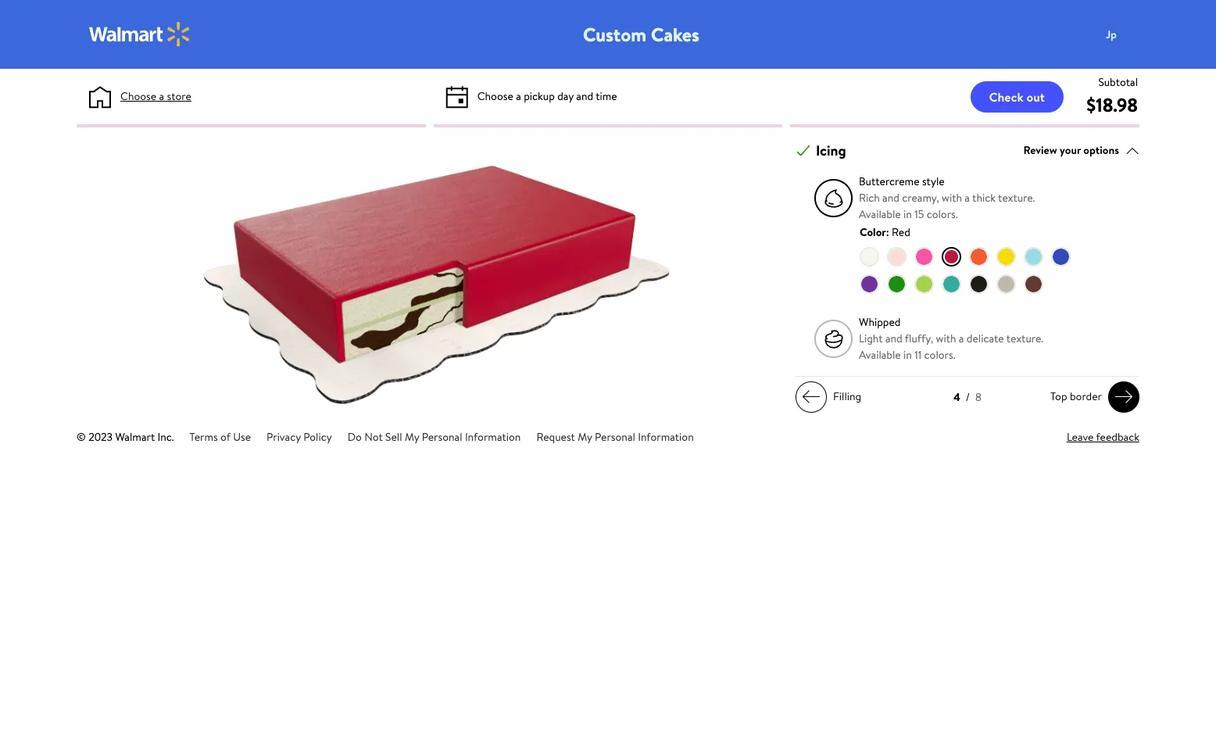 Task type: locate. For each thing, give the bounding box(es) containing it.
in
[[904, 207, 913, 222], [904, 347, 913, 363]]

2 choose from the left
[[478, 88, 514, 104]]

top border link
[[1045, 381, 1140, 413]]

in left 15
[[904, 207, 913, 222]]

with right fluffy,
[[937, 331, 957, 347]]

back to walmart.com image
[[89, 22, 191, 47]]

15
[[915, 207, 925, 222]]

0 vertical spatial with
[[942, 190, 963, 206]]

delicate
[[967, 331, 1005, 347]]

border
[[1071, 389, 1103, 404]]

top border
[[1051, 389, 1103, 404]]

available
[[859, 207, 902, 222], [859, 347, 902, 363]]

a left delicate
[[959, 331, 965, 347]]

icon for continue arrow image inside filling link
[[802, 387, 821, 407]]

check out
[[990, 88, 1046, 105]]

terms of use
[[190, 429, 251, 445]]

check out button
[[971, 81, 1064, 112]]

day
[[558, 88, 574, 104]]

a
[[159, 88, 164, 104], [516, 88, 521, 104], [965, 190, 971, 206], [959, 331, 965, 347]]

colors. right 15
[[927, 207, 958, 222]]

personal
[[422, 429, 463, 445], [595, 429, 636, 445]]

2 available from the top
[[859, 347, 902, 363]]

$18.98
[[1087, 92, 1139, 118]]

of
[[221, 429, 231, 445]]

and down buttercreme
[[883, 190, 900, 206]]

in left 11
[[904, 347, 913, 363]]

do not sell my personal information
[[348, 429, 521, 445]]

1 vertical spatial available
[[859, 347, 902, 363]]

available up color : red
[[859, 207, 902, 222]]

2 in from the top
[[904, 347, 913, 363]]

2 icon for continue arrow image from the left
[[1115, 387, 1134, 407]]

rich
[[859, 190, 880, 206]]

colors. inside buttercreme style rich and creamy, with a thick texture. available in 15 colors.
[[927, 207, 958, 222]]

choose left the pickup
[[478, 88, 514, 104]]

icon for continue arrow image
[[802, 387, 821, 407], [1115, 387, 1134, 407]]

with
[[942, 190, 963, 206], [937, 331, 957, 347]]

light
[[859, 331, 883, 347]]

1 available from the top
[[859, 207, 902, 222]]

and inside buttercreme style rich and creamy, with a thick texture. available in 15 colors.
[[883, 190, 900, 206]]

review your options
[[1024, 142, 1120, 158]]

custom
[[583, 21, 647, 48]]

personal right "sell"
[[422, 429, 463, 445]]

1 horizontal spatial icon for continue arrow image
[[1115, 387, 1134, 407]]

a inside the whipped light and fluffy, with a delicate texture. available in 11 colors.
[[959, 331, 965, 347]]

1 in from the top
[[904, 207, 913, 222]]

0 horizontal spatial icon for continue arrow image
[[802, 387, 821, 407]]

texture. inside the whipped light and fluffy, with a delicate texture. available in 11 colors.
[[1007, 331, 1044, 347]]

do
[[348, 429, 362, 445]]

1 vertical spatial and
[[883, 190, 900, 206]]

choose left store
[[120, 88, 157, 104]]

available inside buttercreme style rich and creamy, with a thick texture. available in 15 colors.
[[859, 207, 902, 222]]

color : red
[[860, 225, 911, 240]]

1 icon for continue arrow image from the left
[[802, 387, 821, 407]]

colors.
[[927, 207, 958, 222], [925, 347, 956, 363]]

a left thick in the right top of the page
[[965, 190, 971, 206]]

available down light
[[859, 347, 902, 363]]

time
[[596, 88, 618, 104]]

1 horizontal spatial my
[[578, 429, 593, 445]]

0 vertical spatial and
[[577, 88, 594, 104]]

0 horizontal spatial my
[[405, 429, 420, 445]]

buttercreme
[[859, 174, 920, 189]]

with down style
[[942, 190, 963, 206]]

policy
[[304, 429, 332, 445]]

icing
[[816, 141, 847, 160]]

whipped
[[859, 315, 901, 330]]

0 horizontal spatial personal
[[422, 429, 463, 445]]

1 vertical spatial colors.
[[925, 347, 956, 363]]

review your options link
[[1024, 140, 1140, 161]]

0 vertical spatial texture.
[[999, 190, 1036, 206]]

leave feedback
[[1067, 429, 1140, 445]]

and down whipped
[[886, 331, 903, 347]]

cakes
[[651, 21, 700, 48]]

my right request
[[578, 429, 593, 445]]

and right day
[[577, 88, 594, 104]]

0 vertical spatial available
[[859, 207, 902, 222]]

information
[[465, 429, 521, 445], [638, 429, 694, 445]]

review your options element
[[1024, 142, 1120, 159]]

1 vertical spatial with
[[937, 331, 957, 347]]

choose
[[120, 88, 157, 104], [478, 88, 514, 104]]

texture. inside buttercreme style rich and creamy, with a thick texture. available in 15 colors.
[[999, 190, 1036, 206]]

pickup
[[524, 88, 555, 104]]

1 choose from the left
[[120, 88, 157, 104]]

privacy policy
[[267, 429, 332, 445]]

choose a pickup day and time
[[478, 88, 618, 104]]

sell
[[386, 429, 402, 445]]

1 horizontal spatial information
[[638, 429, 694, 445]]

0 vertical spatial in
[[904, 207, 913, 222]]

a left the pickup
[[516, 88, 521, 104]]

custom cakes
[[583, 21, 700, 48]]

in inside buttercreme style rich and creamy, with a thick texture. available in 15 colors.
[[904, 207, 913, 222]]

1 vertical spatial texture.
[[1007, 331, 1044, 347]]

texture. right thick in the right top of the page
[[999, 190, 1036, 206]]

my
[[405, 429, 420, 445], [578, 429, 593, 445]]

personal right request
[[595, 429, 636, 445]]

a left store
[[159, 88, 164, 104]]

1 horizontal spatial personal
[[595, 429, 636, 445]]

0 vertical spatial colors.
[[927, 207, 958, 222]]

my right "sell"
[[405, 429, 420, 445]]

2 personal from the left
[[595, 429, 636, 445]]

0 horizontal spatial choose
[[120, 88, 157, 104]]

use
[[233, 429, 251, 445]]

leave
[[1067, 429, 1094, 445]]

up arrow image
[[1126, 144, 1140, 158]]

and
[[577, 88, 594, 104], [883, 190, 900, 206], [886, 331, 903, 347]]

texture. right delicate
[[1007, 331, 1044, 347]]

red
[[892, 225, 911, 240]]

walmart
[[115, 429, 155, 445]]

texture.
[[999, 190, 1036, 206], [1007, 331, 1044, 347]]

privacy policy link
[[267, 429, 332, 445]]

icon for continue arrow image left filling
[[802, 387, 821, 407]]

colors. right 11
[[925, 347, 956, 363]]

0 horizontal spatial information
[[465, 429, 521, 445]]

2 vertical spatial and
[[886, 331, 903, 347]]

request my personal information
[[537, 429, 694, 445]]

top
[[1051, 389, 1068, 404]]

icon for continue arrow image right 'border'
[[1115, 387, 1134, 407]]

1 horizontal spatial choose
[[478, 88, 514, 104]]

subtotal
[[1099, 74, 1139, 90]]

:
[[887, 225, 890, 240]]

options
[[1084, 142, 1120, 158]]

1 vertical spatial in
[[904, 347, 913, 363]]

choose a store
[[120, 88, 191, 104]]



Task type: describe. For each thing, give the bounding box(es) containing it.
with inside the whipped light and fluffy, with a delicate texture. available in 11 colors.
[[937, 331, 957, 347]]

store
[[167, 88, 191, 104]]

terms
[[190, 429, 218, 445]]

fluffy,
[[906, 331, 934, 347]]

review
[[1024, 142, 1058, 158]]

©
[[77, 429, 86, 445]]

11
[[915, 347, 922, 363]]

with inside buttercreme style rich and creamy, with a thick texture. available in 15 colors.
[[942, 190, 963, 206]]

2023
[[89, 429, 113, 445]]

choose a store link
[[120, 88, 191, 105]]

thick
[[973, 190, 996, 206]]

subtotal $18.98
[[1087, 74, 1139, 118]]

and inside the whipped light and fluffy, with a delicate texture. available in 11 colors.
[[886, 331, 903, 347]]

colors. inside the whipped light and fluffy, with a delicate texture. available in 11 colors.
[[925, 347, 956, 363]]

a inside choose a store link
[[159, 88, 164, 104]]

4 / 8
[[954, 389, 982, 405]]

color
[[860, 225, 887, 240]]

style
[[923, 174, 945, 189]]

jp
[[1107, 26, 1118, 42]]

in inside the whipped light and fluffy, with a delicate texture. available in 11 colors.
[[904, 347, 913, 363]]

© 2023 walmart inc.
[[77, 429, 174, 445]]

jp button
[[1096, 19, 1159, 50]]

a inside buttercreme style rich and creamy, with a thick texture. available in 15 colors.
[[965, 190, 971, 206]]

not
[[365, 429, 383, 445]]

your
[[1060, 142, 1082, 158]]

terms of use link
[[190, 429, 251, 445]]

1 my from the left
[[405, 429, 420, 445]]

8
[[976, 389, 982, 405]]

request
[[537, 429, 576, 445]]

whipped light and fluffy, with a delicate texture. available in 11 colors.
[[859, 315, 1044, 363]]

choose for choose a store
[[120, 88, 157, 104]]

/
[[966, 389, 971, 405]]

ok image
[[797, 144, 811, 158]]

do not sell my personal information link
[[348, 429, 521, 445]]

out
[[1027, 88, 1046, 105]]

icon for continue arrow image inside top border link
[[1115, 387, 1134, 407]]

request my personal information link
[[537, 429, 694, 445]]

buttercreme style rich and creamy, with a thick texture. available in 15 colors.
[[859, 174, 1036, 222]]

available inside the whipped light and fluffy, with a delicate texture. available in 11 colors.
[[859, 347, 902, 363]]

filling link
[[796, 381, 868, 413]]

1 personal from the left
[[422, 429, 463, 445]]

4
[[954, 389, 961, 405]]

choose for choose a pickup day and time
[[478, 88, 514, 104]]

check
[[990, 88, 1024, 105]]

2 my from the left
[[578, 429, 593, 445]]

filling
[[834, 389, 862, 404]]

creamy,
[[903, 190, 940, 206]]

inc.
[[158, 429, 174, 445]]

1 information from the left
[[465, 429, 521, 445]]

feedback
[[1097, 429, 1140, 445]]

leave feedback button
[[1067, 429, 1140, 446]]

privacy
[[267, 429, 301, 445]]

2 information from the left
[[638, 429, 694, 445]]



Task type: vqa. For each thing, say whether or not it's contained in the screenshot.
Whipped at the right top of the page
yes



